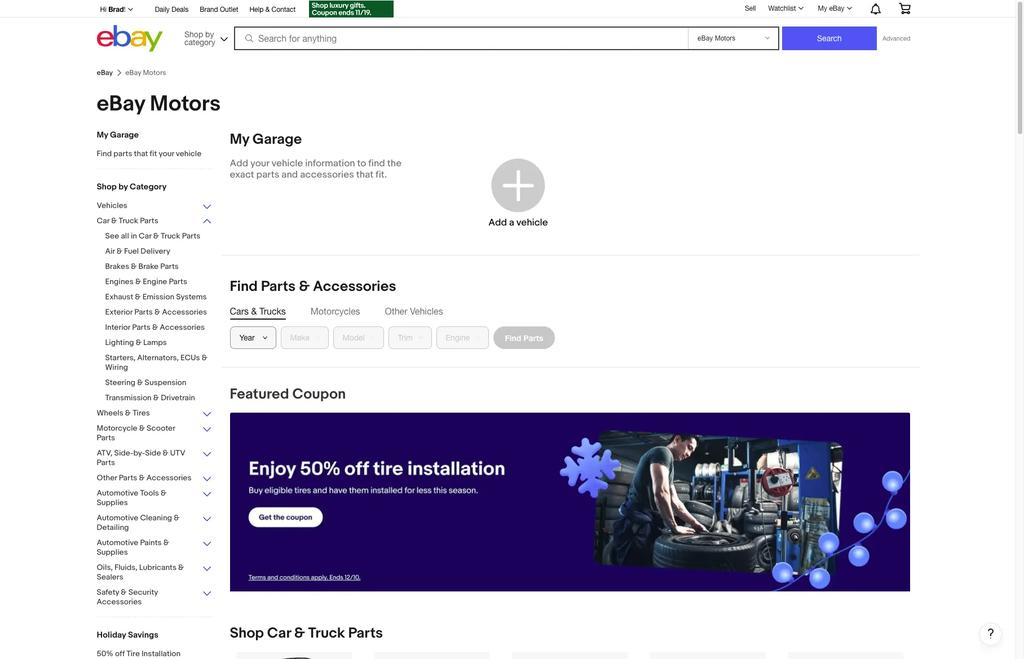 Task type: describe. For each thing, give the bounding box(es) containing it.
information
[[305, 158, 355, 169]]

vehicles inside vehicles car & truck parts see all in car & truck parts air & fuel delivery brakes & brake parts engines & engine parts exhaust & emission systems exterior parts & accessories interior parts & accessories lighting & lamps starters, alternators, ecus & wiring steering & suspension transmission & drivetrain wheels & tires motorcycle & scooter parts atv, side-by-side & utv parts other parts & accessories automotive tools & supplies automotive cleaning & detailing automotive paints & supplies oils, fluids, lubricants & sealers safety & security accessories
[[97, 201, 127, 210]]

1 horizontal spatial my
[[230, 131, 249, 148]]

help & contact link
[[250, 4, 296, 16]]

brand
[[200, 6, 218, 14]]

ecus
[[180, 353, 200, 363]]

exterior
[[105, 307, 133, 317]]

by-
[[133, 448, 145, 458]]

outlet
[[220, 6, 238, 14]]

automotive tools & supplies button
[[97, 488, 212, 509]]

vehicle for add a vehicle
[[516, 217, 548, 228]]

brakes
[[105, 262, 129, 271]]

car for vehicles
[[97, 216, 109, 226]]

coupon
[[292, 386, 346, 403]]

brand outlet link
[[200, 4, 238, 16]]

paints
[[140, 538, 162, 548]]

security
[[128, 588, 158, 597]]

hi brad !
[[100, 5, 126, 14]]

automotive paints & supplies button
[[97, 538, 212, 558]]

engine
[[143, 277, 167, 286]]

trucks
[[259, 306, 286, 316]]

2 supplies from the top
[[97, 548, 128, 557]]

scooter
[[147, 424, 175, 433]]

tires
[[133, 408, 150, 418]]

featured
[[230, 386, 289, 403]]

transmission & drivetrain link
[[105, 393, 221, 404]]

motorcycle & scooter parts button
[[97, 424, 212, 444]]

your inside 'add your vehicle information to find the exact parts and accessories that fit.'
[[250, 158, 269, 169]]

enjoy 50% off tire installation image
[[230, 413, 910, 592]]

engines
[[105, 277, 134, 286]]

shop by category
[[97, 182, 167, 192]]

see all in car & truck parts link
[[105, 231, 221, 242]]

my ebay link
[[812, 2, 857, 15]]

main content containing my garage
[[221, 131, 1002, 659]]

holiday
[[97, 630, 126, 641]]

oils,
[[97, 563, 113, 572]]

air & fuel delivery link
[[105, 246, 221, 257]]

engines & engine parts link
[[105, 277, 221, 288]]

in
[[131, 231, 137, 241]]

fluids,
[[115, 563, 137, 572]]

ebay motors
[[97, 91, 221, 117]]

sealers
[[97, 572, 123, 582]]

detailing
[[97, 523, 129, 532]]

watchlist link
[[762, 2, 808, 15]]

brad
[[108, 5, 124, 14]]

other parts & accessories button
[[97, 473, 212, 484]]

shop for shop by category
[[97, 182, 117, 192]]

garage inside main content
[[253, 131, 302, 148]]

parts inside find parts that fit your vehicle link
[[114, 149, 132, 158]]

exterior parts & accessories link
[[105, 307, 221, 318]]

other inside vehicles car & truck parts see all in car & truck parts air & fuel delivery brakes & brake parts engines & engine parts exhaust & emission systems exterior parts & accessories interior parts & accessories lighting & lamps starters, alternators, ecus & wiring steering & suspension transmission & drivetrain wheels & tires motorcycle & scooter parts atv, side-by-side & utv parts other parts & accessories automotive tools & supplies automotive cleaning & detailing automotive paints & supplies oils, fluids, lubricants & sealers safety & security accessories
[[97, 473, 117, 483]]

add for add your vehicle information to find the exact parts and accessories that fit.
[[230, 158, 248, 169]]

exhaust
[[105, 292, 133, 302]]

vehicles inside tab list
[[410, 306, 443, 316]]

that inside 'add your vehicle information to find the exact parts and accessories that fit.'
[[356, 169, 373, 180]]

interior
[[105, 323, 130, 332]]

motorcycle
[[97, 424, 137, 433]]

utv
[[170, 448, 185, 458]]

wheels
[[97, 408, 123, 418]]

add for add a vehicle
[[488, 217, 507, 228]]

all
[[121, 231, 129, 241]]

safety
[[97, 588, 119, 597]]

truck for shop
[[308, 625, 345, 642]]

1 horizontal spatial my garage
[[230, 131, 302, 148]]

2 automotive from the top
[[97, 513, 138, 523]]

interior parts & accessories link
[[105, 323, 221, 333]]

brake
[[139, 262, 159, 271]]

a
[[509, 217, 514, 228]]

50%
[[97, 649, 113, 659]]

brakes & brake parts link
[[105, 262, 221, 272]]

0 horizontal spatial my
[[97, 130, 108, 140]]

find for find parts that fit your vehicle
[[97, 149, 112, 158]]

by for category
[[118, 182, 128, 192]]

lubricants
[[139, 563, 177, 572]]

suspension
[[145, 378, 186, 387]]

daily deals link
[[155, 4, 188, 16]]

account navigation
[[94, 0, 919, 19]]

drivetrain
[[161, 393, 195, 403]]

fuel
[[124, 246, 139, 256]]

motorcycles
[[311, 306, 360, 316]]

by for category
[[205, 30, 214, 39]]

sell
[[745, 4, 756, 12]]

tools
[[140, 488, 159, 498]]

exact
[[230, 169, 254, 180]]

find parts button
[[493, 327, 555, 349]]

and
[[282, 169, 298, 180]]

cleaning
[[140, 513, 172, 523]]

car & truck parts button
[[97, 216, 212, 227]]

atv, side-by-side & utv parts button
[[97, 448, 212, 469]]

find for find parts
[[505, 333, 521, 343]]

accessories inside main content
[[313, 278, 396, 296]]

help
[[250, 6, 264, 14]]

0 vertical spatial that
[[134, 149, 148, 158]]

emission
[[142, 292, 174, 302]]

category
[[130, 182, 167, 192]]

contact
[[272, 6, 296, 14]]

advanced
[[883, 35, 910, 42]]

daily
[[155, 6, 170, 14]]

watchlist
[[768, 5, 796, 12]]

& inside tab list
[[251, 306, 257, 316]]

vehicle for add your vehicle information to find the exact parts and accessories that fit.
[[272, 158, 303, 169]]

installation
[[142, 649, 181, 659]]

fit.
[[376, 169, 387, 180]]

find parts that fit your vehicle link
[[97, 149, 212, 160]]



Task type: vqa. For each thing, say whether or not it's contained in the screenshot.
Contact
yes



Task type: locate. For each thing, give the bounding box(es) containing it.
side-
[[114, 448, 133, 458]]

None text field
[[230, 413, 910, 592]]

0 vertical spatial supplies
[[97, 498, 128, 508]]

category
[[184, 38, 215, 47]]

tab list
[[230, 305, 910, 317]]

0 vertical spatial shop
[[184, 30, 203, 39]]

0 horizontal spatial parts
[[114, 149, 132, 158]]

0 vertical spatial truck
[[119, 216, 138, 226]]

50% off tire installation link
[[97, 649, 212, 659]]

vehicles
[[97, 201, 127, 210], [410, 306, 443, 316]]

that left fit. at the top of the page
[[356, 169, 373, 180]]

accessories down systems
[[162, 307, 207, 317]]

vehicle inside 'add your vehicle information to find the exact parts and accessories that fit.'
[[272, 158, 303, 169]]

0 horizontal spatial garage
[[110, 130, 139, 140]]

my
[[818, 5, 827, 12], [97, 130, 108, 140], [230, 131, 249, 148]]

other inside tab list
[[385, 306, 407, 316]]

1 vertical spatial supplies
[[97, 548, 128, 557]]

vehicle right fit at the left top
[[176, 149, 201, 158]]

vehicle
[[176, 149, 201, 158], [272, 158, 303, 169], [516, 217, 548, 228]]

accessories up motorcycles
[[313, 278, 396, 296]]

0 vertical spatial automotive
[[97, 488, 138, 498]]

0 horizontal spatial vehicle
[[176, 149, 201, 158]]

2 vertical spatial automotive
[[97, 538, 138, 548]]

add left "a"
[[488, 217, 507, 228]]

daily deals
[[155, 6, 188, 14]]

by left category
[[118, 182, 128, 192]]

1 horizontal spatial vehicles
[[410, 306, 443, 316]]

automotive cleaning & detailing button
[[97, 513, 212, 533]]

parts left and
[[256, 169, 279, 180]]

garage
[[110, 130, 139, 140], [253, 131, 302, 148]]

other vehicles
[[385, 306, 443, 316]]

brand outlet
[[200, 6, 238, 14]]

1 vertical spatial add
[[488, 217, 507, 228]]

2 vertical spatial ebay
[[97, 91, 145, 117]]

0 horizontal spatial my garage
[[97, 130, 139, 140]]

3 automotive from the top
[[97, 538, 138, 548]]

find
[[368, 158, 385, 169]]

0 horizontal spatial shop
[[97, 182, 117, 192]]

0 horizontal spatial find
[[97, 149, 112, 158]]

1 vertical spatial by
[[118, 182, 128, 192]]

&
[[265, 6, 270, 14], [111, 216, 117, 226], [153, 231, 159, 241], [117, 246, 122, 256], [131, 262, 137, 271], [135, 277, 141, 286], [299, 278, 310, 296], [135, 292, 141, 302], [251, 306, 257, 316], [154, 307, 160, 317], [152, 323, 158, 332], [136, 338, 142, 347], [202, 353, 207, 363], [137, 378, 143, 387], [153, 393, 159, 403], [125, 408, 131, 418], [139, 424, 145, 433], [163, 448, 168, 458], [139, 473, 145, 483], [161, 488, 166, 498], [174, 513, 180, 523], [163, 538, 169, 548], [178, 563, 184, 572], [121, 588, 127, 597], [294, 625, 305, 642]]

accessories
[[313, 278, 396, 296], [162, 307, 207, 317], [160, 323, 205, 332], [146, 473, 191, 483], [97, 597, 142, 607]]

oils, fluids, lubricants & sealers button
[[97, 563, 212, 583]]

my garage up exact
[[230, 131, 302, 148]]

see
[[105, 231, 119, 241]]

my ebay
[[818, 5, 845, 12]]

2 vertical spatial shop
[[230, 625, 264, 642]]

accessories
[[300, 169, 354, 180]]

add inside add a vehicle 'button'
[[488, 217, 507, 228]]

my garage up the find parts that fit your vehicle
[[97, 130, 139, 140]]

the
[[387, 158, 402, 169]]

shop by category button
[[179, 25, 230, 49]]

starters,
[[105, 353, 135, 363]]

0 vertical spatial by
[[205, 30, 214, 39]]

0 horizontal spatial car
[[97, 216, 109, 226]]

hi
[[100, 6, 106, 14]]

1 horizontal spatial car
[[139, 231, 151, 241]]

automotive
[[97, 488, 138, 498], [97, 513, 138, 523], [97, 538, 138, 548]]

2 horizontal spatial vehicle
[[516, 217, 548, 228]]

0 vertical spatial add
[[230, 158, 248, 169]]

add left and
[[230, 158, 248, 169]]

0 horizontal spatial by
[[118, 182, 128, 192]]

1 vertical spatial find
[[230, 278, 258, 296]]

steering & suspension link
[[105, 378, 221, 389]]

1 vertical spatial shop
[[97, 182, 117, 192]]

safety & security accessories button
[[97, 588, 212, 608]]

parts inside button
[[523, 333, 543, 343]]

other
[[385, 306, 407, 316], [97, 473, 117, 483]]

my up the find parts that fit your vehicle
[[97, 130, 108, 140]]

50% off tire installation
[[97, 649, 181, 659]]

2 horizontal spatial car
[[267, 625, 291, 642]]

2 horizontal spatial my
[[818, 5, 827, 12]]

Search for anything text field
[[236, 28, 686, 49]]

find
[[97, 149, 112, 158], [230, 278, 258, 296], [505, 333, 521, 343]]

0 horizontal spatial add
[[230, 158, 248, 169]]

sell link
[[740, 4, 761, 12]]

help & contact
[[250, 6, 296, 14]]

shop inside shop by category
[[184, 30, 203, 39]]

2 vertical spatial truck
[[308, 625, 345, 642]]

accessories down sealers
[[97, 597, 142, 607]]

0 horizontal spatial other
[[97, 473, 117, 483]]

by
[[205, 30, 214, 39], [118, 182, 128, 192]]

1 supplies from the top
[[97, 498, 128, 508]]

advanced link
[[877, 27, 916, 50]]

None submit
[[782, 27, 877, 50]]

0 vertical spatial other
[[385, 306, 407, 316]]

1 vertical spatial car
[[139, 231, 151, 241]]

that left fit at the left top
[[134, 149, 148, 158]]

2 horizontal spatial find
[[505, 333, 521, 343]]

parts left fit at the left top
[[114, 149, 132, 158]]

1 horizontal spatial other
[[385, 306, 407, 316]]

1 vertical spatial automotive
[[97, 513, 138, 523]]

shop by category
[[184, 30, 215, 47]]

featured coupon
[[230, 386, 346, 403]]

shop for shop car & truck parts
[[230, 625, 264, 642]]

0 vertical spatial vehicles
[[97, 201, 127, 210]]

add a vehicle button
[[448, 142, 588, 244]]

1 horizontal spatial truck
[[161, 231, 180, 241]]

side
[[145, 448, 161, 458]]

vehicle left information at top left
[[272, 158, 303, 169]]

wiring
[[105, 363, 128, 372]]

& inside the account navigation
[[265, 6, 270, 14]]

help, opens dialogs image
[[985, 628, 996, 640]]

1 vertical spatial other
[[97, 473, 117, 483]]

1 vertical spatial truck
[[161, 231, 180, 241]]

add inside 'add your vehicle information to find the exact parts and accessories that fit.'
[[230, 158, 248, 169]]

savings
[[128, 630, 158, 641]]

car for shop
[[267, 625, 291, 642]]

my inside the account navigation
[[818, 5, 827, 12]]

1 horizontal spatial vehicle
[[272, 158, 303, 169]]

garage up the find parts that fit your vehicle
[[110, 130, 139, 140]]

1 horizontal spatial by
[[205, 30, 214, 39]]

your right fit at the left top
[[159, 149, 174, 158]]

truck for vehicles
[[119, 216, 138, 226]]

1 horizontal spatial that
[[356, 169, 373, 180]]

2 vertical spatial car
[[267, 625, 291, 642]]

my up exact
[[230, 131, 249, 148]]

main content
[[221, 131, 1002, 659]]

0 vertical spatial find
[[97, 149, 112, 158]]

vehicle inside 'button'
[[516, 217, 548, 228]]

2 vertical spatial find
[[505, 333, 521, 343]]

air
[[105, 246, 115, 256]]

your shopping cart image
[[898, 3, 911, 14]]

0 horizontal spatial your
[[159, 149, 174, 158]]

1 horizontal spatial your
[[250, 158, 269, 169]]

garage up and
[[253, 131, 302, 148]]

lamps
[[143, 338, 167, 347]]

0 horizontal spatial that
[[134, 149, 148, 158]]

shop
[[184, 30, 203, 39], [97, 182, 117, 192], [230, 625, 264, 642]]

starters, alternators, ecus & wiring link
[[105, 353, 221, 373]]

supplies
[[97, 498, 128, 508], [97, 548, 128, 557]]

0 vertical spatial car
[[97, 216, 109, 226]]

supplies up detailing
[[97, 498, 128, 508]]

0 horizontal spatial truck
[[119, 216, 138, 226]]

1 horizontal spatial parts
[[256, 169, 279, 180]]

holiday savings
[[97, 630, 158, 641]]

deals
[[172, 6, 188, 14]]

tire
[[127, 649, 140, 659]]

truck inside main content
[[308, 625, 345, 642]]

steering
[[105, 378, 135, 387]]

0 vertical spatial parts
[[114, 149, 132, 158]]

parts inside 'add your vehicle information to find the exact parts and accessories that fit.'
[[256, 169, 279, 180]]

1 horizontal spatial find
[[230, 278, 258, 296]]

truck
[[119, 216, 138, 226], [161, 231, 180, 241], [308, 625, 345, 642]]

2 horizontal spatial truck
[[308, 625, 345, 642]]

1 vertical spatial parts
[[256, 169, 279, 180]]

shop by category banner
[[94, 0, 919, 55]]

your left and
[[250, 158, 269, 169]]

automotive left tools
[[97, 488, 138, 498]]

1 vertical spatial ebay
[[97, 68, 113, 77]]

find inside button
[[505, 333, 521, 343]]

automotive down detailing
[[97, 538, 138, 548]]

your
[[159, 149, 174, 158], [250, 158, 269, 169]]

0 vertical spatial ebay
[[829, 5, 845, 12]]

vehicles button
[[97, 201, 212, 211]]

your inside find parts that fit your vehicle link
[[159, 149, 174, 158]]

my right watchlist "link"
[[818, 5, 827, 12]]

1 horizontal spatial add
[[488, 217, 507, 228]]

add a vehicle image
[[489, 155, 548, 215]]

find parts that fit your vehicle
[[97, 149, 201, 158]]

exhaust & emission systems link
[[105, 292, 221, 303]]

1 vertical spatial vehicles
[[410, 306, 443, 316]]

tab list containing cars & trucks
[[230, 305, 910, 317]]

supplies up oils, in the bottom left of the page
[[97, 548, 128, 557]]

1 horizontal spatial garage
[[253, 131, 302, 148]]

lighting & lamps link
[[105, 338, 221, 349]]

vehicles car & truck parts see all in car & truck parts air & fuel delivery brakes & brake parts engines & engine parts exhaust & emission systems exterior parts & accessories interior parts & accessories lighting & lamps starters, alternators, ecus & wiring steering & suspension transmission & drivetrain wheels & tires motorcycle & scooter parts atv, side-by-side & utv parts other parts & accessories automotive tools & supplies automotive cleaning & detailing automotive paints & supplies oils, fluids, lubricants & sealers safety & security accessories
[[97, 201, 207, 607]]

shop car & truck parts
[[230, 625, 383, 642]]

lighting
[[105, 338, 134, 347]]

accessories down 'atv, side-by-side & utv parts' dropdown button
[[146, 473, 191, 483]]

that
[[134, 149, 148, 158], [356, 169, 373, 180]]

find for find parts & accessories
[[230, 278, 258, 296]]

find parts
[[505, 333, 543, 343]]

off
[[115, 649, 125, 659]]

vehicle right "a"
[[516, 217, 548, 228]]

to
[[357, 158, 366, 169]]

none submit inside shop by category banner
[[782, 27, 877, 50]]

ebay inside my ebay link
[[829, 5, 845, 12]]

find parts & accessories
[[230, 278, 396, 296]]

by down the brand
[[205, 30, 214, 39]]

1 vertical spatial that
[[356, 169, 373, 180]]

by inside shop by category
[[205, 30, 214, 39]]

0 horizontal spatial vehicles
[[97, 201, 127, 210]]

parts
[[114, 149, 132, 158], [256, 169, 279, 180]]

get the coupon image
[[309, 1, 394, 17]]

2 horizontal spatial shop
[[230, 625, 264, 642]]

shop for shop by category
[[184, 30, 203, 39]]

1 automotive from the top
[[97, 488, 138, 498]]

1 horizontal spatial shop
[[184, 30, 203, 39]]

add a vehicle
[[488, 217, 548, 228]]

fit
[[150, 149, 157, 158]]

ebay for ebay
[[97, 68, 113, 77]]

cars & trucks
[[230, 306, 286, 316]]

automotive left cleaning on the left
[[97, 513, 138, 523]]

ebay for ebay motors
[[97, 91, 145, 117]]

accessories down exterior parts & accessories link on the left top of page
[[160, 323, 205, 332]]



